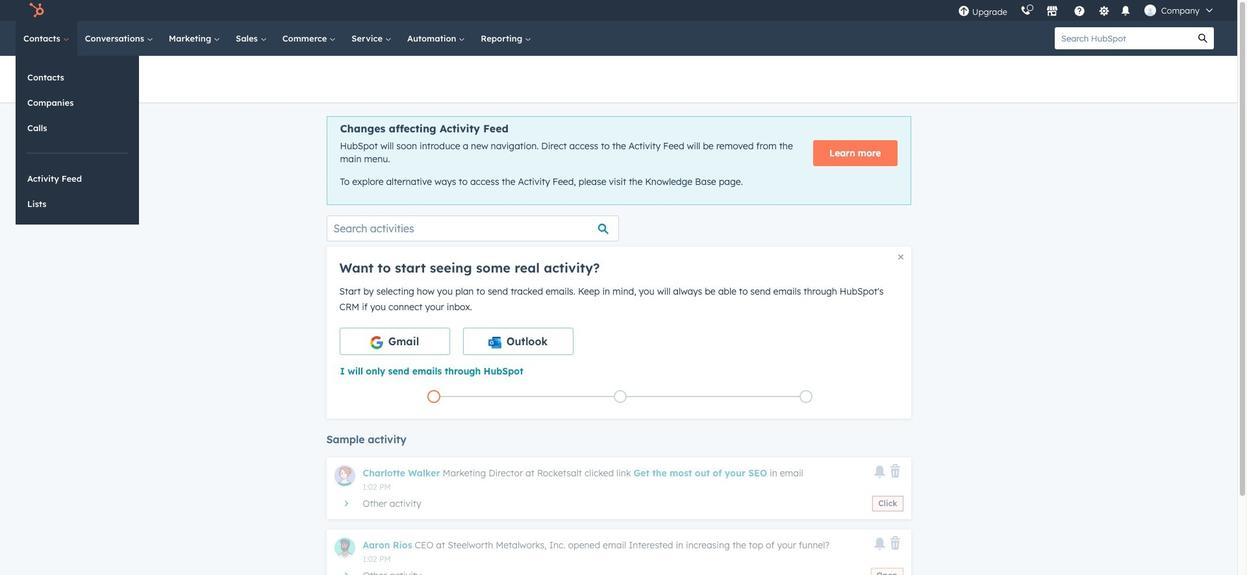 Task type: vqa. For each thing, say whether or not it's contained in the screenshot.
Notifications image
no



Task type: locate. For each thing, give the bounding box(es) containing it.
onboarding.steps.sendtrackedemailingmail.title image
[[617, 394, 624, 401]]

list
[[341, 388, 900, 406]]

Search HubSpot search field
[[1056, 27, 1193, 49]]

None checkbox
[[340, 328, 450, 355], [463, 328, 574, 355], [340, 328, 450, 355], [463, 328, 574, 355]]

menu
[[952, 0, 1223, 21]]

Search activities search field
[[327, 216, 619, 242]]



Task type: describe. For each thing, give the bounding box(es) containing it.
close image
[[899, 255, 904, 260]]

contacts menu
[[16, 56, 139, 225]]

marketplaces image
[[1047, 6, 1059, 18]]

jacob simon image
[[1145, 5, 1157, 16]]

onboarding.steps.finalstep.title image
[[803, 394, 810, 401]]



